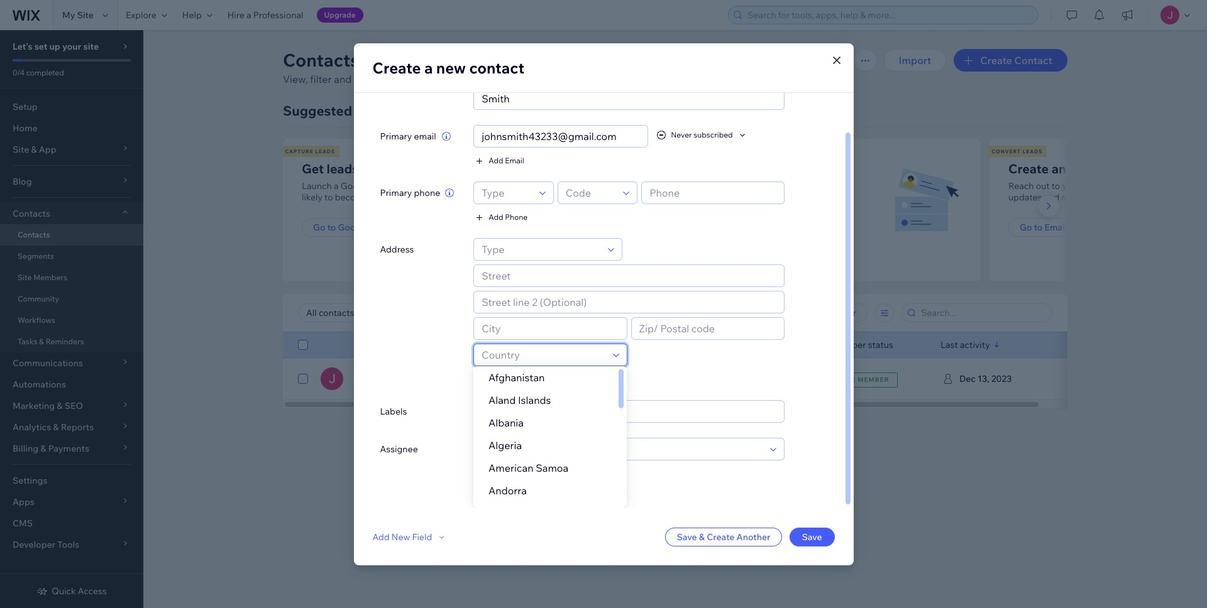Task type: vqa. For each thing, say whether or not it's contained in the screenshot.
the left "plans"
no



Task type: describe. For each thing, give the bounding box(es) containing it.
create a new contact
[[373, 58, 524, 77]]

add address button
[[474, 374, 534, 385]]

launch
[[302, 180, 332, 192]]

importing
[[724, 180, 764, 192]]

to down become
[[327, 222, 336, 233]]

never subscribed
[[671, 130, 733, 140]]

assignee
[[380, 444, 418, 455]]

ads inside button
[[370, 222, 387, 233]]

site
[[83, 41, 99, 52]]

Email field
[[478, 125, 644, 147]]

all
[[394, 73, 405, 86]]

add phone button
[[474, 212, 528, 223]]

my site
[[62, 9, 94, 21]]

suggested
[[283, 102, 352, 119]]

never
[[671, 130, 692, 140]]

primary for primary email
[[380, 130, 412, 142]]

1 horizontal spatial site
[[77, 9, 94, 21]]

Last name field
[[478, 88, 780, 109]]

filter button
[[812, 304, 868, 323]]

you
[[376, 102, 400, 119]]

completed
[[26, 68, 64, 77]]

home
[[13, 123, 38, 134]]

0 vertical spatial address
[[380, 244, 414, 255]]

set
[[34, 41, 47, 52]]

leads. inside get leads with google ads launch a google ads campaign to target people likely to become leads.
[[370, 192, 394, 203]]

tasks
[[18, 337, 37, 346]]

site for site member
[[839, 376, 856, 384]]

settings
[[13, 475, 47, 487]]

site members link
[[0, 267, 143, 289]]

more
[[652, 148, 670, 155]]

save & create another
[[677, 532, 771, 543]]

leads for create
[[1023, 148, 1043, 155]]

islands
[[518, 394, 551, 406]]

customers
[[467, 73, 517, 86]]

workflows link
[[0, 310, 143, 331]]

create contact
[[980, 54, 1053, 67]]

gmail
[[803, 180, 827, 192]]

tasks & reminders
[[18, 337, 84, 346]]

a right of on the top of page
[[424, 58, 433, 77]]

subscribers
[[1083, 180, 1130, 192]]

last
[[941, 340, 958, 351]]

save & create another button
[[665, 528, 782, 547]]

aland islands
[[489, 394, 551, 406]]

get leads with google ads launch a google ads campaign to target people likely to become leads.
[[302, 161, 499, 203]]

leads
[[327, 161, 359, 177]]

marketing
[[1069, 222, 1112, 233]]

1 horizontal spatial phone
[[612, 340, 639, 351]]

Zip/ Postal code field
[[635, 318, 780, 339]]

them
[[766, 180, 788, 192]]

2 type field from the top
[[478, 239, 604, 260]]

new
[[392, 532, 410, 543]]

your for contacts
[[419, 73, 440, 86]]

create contact button
[[954, 49, 1068, 72]]

last activity
[[941, 340, 990, 351]]

capture
[[285, 148, 313, 155]]

of
[[407, 73, 416, 86]]

an
[[1052, 161, 1066, 177]]

go to email marketing button
[[1009, 218, 1123, 237]]

likely
[[302, 192, 323, 203]]

a inside add contacts by importing them via gmail or a csv file.
[[840, 180, 845, 192]]

subscribed
[[694, 130, 733, 140]]

new
[[436, 58, 466, 77]]

members
[[33, 273, 67, 282]]

settings link
[[0, 470, 143, 492]]

phone
[[414, 187, 440, 198]]

get
[[302, 161, 324, 177]]

quick
[[52, 586, 76, 597]]

Phone field
[[646, 182, 780, 203]]

add address
[[489, 375, 534, 384]]

community link
[[0, 289, 143, 310]]

tasks & reminders link
[[0, 331, 143, 353]]

let's set up your site
[[13, 41, 99, 52]]

import
[[899, 54, 931, 67]]

add for add address
[[489, 375, 503, 384]]

add email button
[[474, 155, 524, 166]]

Street line 2 (Optional) field
[[478, 291, 780, 313]]

view,
[[283, 73, 308, 86]]

filter
[[835, 307, 856, 319]]

Search... field
[[917, 304, 1048, 322]]

go to google ads
[[313, 222, 387, 233]]

contacts inside contacts view, filter and manage all of your site's customers and leads.
[[283, 49, 359, 71]]

0/4
[[13, 68, 24, 77]]

to left target
[[433, 180, 442, 192]]

quick access
[[52, 586, 107, 597]]

professional
[[253, 9, 303, 21]]

a inside get leads with google ads launch a google ads campaign to target people likely to become leads.
[[334, 180, 339, 192]]

dec 13, 2023
[[959, 373, 1012, 385]]

contacts for contacts popup button
[[13, 208, 50, 219]]

my
[[62, 9, 75, 21]]

hire
[[227, 9, 244, 21]]

manage
[[354, 73, 392, 86]]

1 vertical spatial ads
[[373, 180, 389, 192]]

hire a professional
[[227, 9, 303, 21]]

automations link
[[0, 374, 143, 395]]

setup
[[13, 101, 38, 113]]

with inside get leads with google ads launch a google ads campaign to target people likely to become leads.
[[362, 161, 388, 177]]

create inside button
[[707, 532, 735, 543]]

1 vertical spatial member
[[858, 376, 890, 384]]

primary phone
[[380, 187, 440, 198]]

get
[[638, 148, 650, 155]]

campaign inside create an email campaign reach out to your subscribers with newsletters, updates and more.
[[1105, 161, 1164, 177]]

contact
[[1014, 54, 1053, 67]]

by
[[712, 180, 722, 192]]

segments
[[18, 251, 54, 261]]

& for create
[[699, 532, 705, 543]]

never subscribed button
[[656, 129, 748, 141]]

0 horizontal spatial and
[[334, 73, 352, 86]]

contacts link
[[0, 224, 143, 246]]

suggested for you
[[283, 102, 400, 119]]

save for save
[[802, 532, 822, 543]]

aland
[[489, 394, 516, 406]]

your inside sidebar element
[[62, 41, 81, 52]]

Search for tools, apps, help & more... field
[[744, 6, 1034, 24]]

labels
[[380, 406, 407, 417]]



Task type: locate. For each thing, give the bounding box(es) containing it.
0 horizontal spatial go
[[313, 222, 325, 233]]

campaign up subscribers
[[1105, 161, 1164, 177]]

google down leads
[[341, 180, 371, 192]]

via
[[790, 180, 801, 192]]

algeria
[[489, 439, 522, 452]]

a
[[246, 9, 251, 21], [424, 58, 433, 77], [334, 180, 339, 192], [840, 180, 845, 192]]

1 vertical spatial email
[[1045, 222, 1067, 233]]

create inside button
[[980, 54, 1012, 67]]

campaign left target
[[391, 180, 431, 192]]

sidebar element
[[0, 30, 143, 609]]

go down likely
[[313, 222, 325, 233]]

site member
[[839, 376, 890, 384]]

go down updates
[[1020, 222, 1032, 233]]

email inside button
[[1045, 222, 1067, 233]]

None checkbox
[[298, 338, 308, 353], [298, 372, 308, 387], [298, 338, 308, 353], [298, 372, 308, 387]]

home link
[[0, 118, 143, 139]]

2 horizontal spatial and
[[1044, 192, 1060, 203]]

list box
[[474, 366, 627, 525]]

None field
[[486, 401, 780, 422], [478, 439, 766, 460], [486, 401, 780, 422], [478, 439, 766, 460]]

email inside create an email campaign reach out to your subscribers with newsletters, updates and more.
[[1069, 161, 1102, 177]]

Type field
[[478, 182, 536, 203], [478, 239, 604, 260]]

dec
[[959, 373, 976, 385]]

create
[[980, 54, 1012, 67], [373, 58, 421, 77], [1009, 161, 1049, 177], [707, 532, 735, 543]]

type field up add phone
[[478, 182, 536, 203]]

2 horizontal spatial address
[[722, 340, 756, 351]]

site down segments
[[18, 273, 32, 282]]

save
[[677, 532, 697, 543], [802, 532, 822, 543]]

1 horizontal spatial address
[[505, 375, 534, 384]]

and left more.
[[1044, 192, 1060, 203]]

0 horizontal spatial save
[[677, 532, 697, 543]]

ads up target
[[438, 161, 461, 177]]

& left the another
[[699, 532, 705, 543]]

1 vertical spatial address
[[722, 340, 756, 351]]

Code field
[[562, 182, 619, 203]]

site right my
[[77, 9, 94, 21]]

0 horizontal spatial with
[[362, 161, 388, 177]]

0 vertical spatial ads
[[438, 161, 461, 177]]

1 leads from the left
[[315, 148, 335, 155]]

upgrade button
[[317, 8, 363, 23]]

leads
[[315, 148, 335, 155], [1023, 148, 1043, 155]]

2023
[[991, 373, 1012, 385]]

2 vertical spatial google
[[338, 222, 368, 233]]

save button
[[789, 528, 835, 547]]

2 go from the left
[[1020, 222, 1032, 233]]

add left new
[[373, 532, 390, 543]]

phone down add email
[[505, 213, 528, 222]]

1 horizontal spatial campaign
[[1105, 161, 1164, 177]]

0 vertical spatial site
[[77, 9, 94, 21]]

2 vertical spatial contacts
[[18, 230, 50, 240]]

add new field
[[373, 532, 432, 543]]

samoa
[[536, 462, 569, 474]]

email down the email field
[[505, 156, 524, 165]]

1 vertical spatial with
[[1132, 180, 1150, 192]]

0 vertical spatial campaign
[[1105, 161, 1164, 177]]

0 vertical spatial phone
[[505, 213, 528, 222]]

1 primary from the top
[[380, 130, 412, 142]]

email right an
[[1069, 161, 1102, 177]]

csv
[[655, 192, 673, 203]]

site
[[77, 9, 94, 21], [18, 273, 32, 282], [839, 376, 856, 384]]

google down become
[[338, 222, 368, 233]]

0 horizontal spatial leads.
[[370, 192, 394, 203]]

up
[[49, 41, 60, 52]]

0 vertical spatial primary
[[380, 130, 412, 142]]

your inside create an email campaign reach out to your subscribers with newsletters, updates and more.
[[1062, 180, 1081, 192]]

more.
[[1062, 192, 1085, 203]]

create up reach
[[1009, 161, 1049, 177]]

get more contacts
[[638, 148, 705, 155]]

list box containing afghanistan
[[474, 366, 627, 525]]

email
[[505, 156, 524, 165], [1045, 222, 1067, 233], [503, 340, 525, 351]]

1 horizontal spatial and
[[519, 73, 537, 86]]

create left contact
[[980, 54, 1012, 67]]

City field
[[478, 318, 623, 339]]

primary for primary phone
[[380, 187, 412, 198]]

to right out
[[1052, 180, 1060, 192]]

add for add phone
[[489, 213, 503, 222]]

convert
[[992, 148, 1021, 155]]

& inside sidebar element
[[39, 337, 44, 346]]

contacts
[[283, 49, 359, 71], [13, 208, 50, 219], [18, 230, 50, 240]]

your for create
[[1062, 180, 1081, 192]]

0 vertical spatial contacts
[[283, 49, 359, 71]]

add inside button
[[489, 156, 503, 165]]

target
[[444, 180, 469, 192]]

address down go to google ads button
[[380, 244, 414, 255]]

save inside button
[[677, 532, 697, 543]]

and inside create an email campaign reach out to your subscribers with newsletters, updates and more.
[[1044, 192, 1060, 203]]

help
[[182, 9, 202, 21]]

0 vertical spatial &
[[39, 337, 44, 346]]

0 horizontal spatial your
[[62, 41, 81, 52]]

google
[[391, 161, 435, 177], [341, 180, 371, 192], [338, 222, 368, 233]]

go for create
[[1020, 222, 1032, 233]]

leads. inside contacts view, filter and manage all of your site's customers and leads.
[[539, 73, 566, 86]]

add left file.
[[655, 180, 672, 192]]

primary email
[[380, 130, 436, 142]]

add
[[489, 156, 503, 165], [655, 180, 672, 192], [489, 213, 503, 222], [489, 375, 503, 384], [373, 532, 390, 543]]

add email
[[489, 156, 524, 165]]

2 horizontal spatial your
[[1062, 180, 1081, 192]]

james peterson image
[[321, 368, 343, 390]]

with right leads
[[362, 161, 388, 177]]

create inside create an email campaign reach out to your subscribers with newsletters, updates and more.
[[1009, 161, 1049, 177]]

explore
[[126, 9, 156, 21]]

2 vertical spatial site
[[839, 376, 856, 384]]

list
[[281, 139, 1207, 282]]

add up aland
[[489, 375, 503, 384]]

member left status
[[831, 340, 866, 351]]

create for create an email campaign reach out to your subscribers with newsletters, updates and more.
[[1009, 161, 1049, 177]]

Country field
[[478, 344, 609, 366]]

afghanistan
[[489, 371, 545, 384]]

phone down street line 2 (optional) field
[[612, 340, 639, 351]]

your right 'up'
[[62, 41, 81, 52]]

0/4 completed
[[13, 68, 64, 77]]

1 horizontal spatial leads
[[1023, 148, 1043, 155]]

0 horizontal spatial leads
[[315, 148, 335, 155]]

primary
[[380, 130, 412, 142], [380, 187, 412, 198]]

email up get leads with google ads launch a google ads campaign to target people likely to become leads.
[[414, 130, 436, 142]]

save inside button
[[802, 532, 822, 543]]

with
[[362, 161, 388, 177], [1132, 180, 1150, 192]]

add down people
[[489, 213, 503, 222]]

leads. right contact
[[539, 73, 566, 86]]

to right likely
[[325, 192, 333, 203]]

0 vertical spatial email
[[414, 130, 436, 142]]

1 type field from the top
[[478, 182, 536, 203]]

0 horizontal spatial campaign
[[391, 180, 431, 192]]

file.
[[675, 192, 690, 203]]

contact
[[469, 58, 524, 77]]

go inside the go to email marketing button
[[1020, 222, 1032, 233]]

create an email campaign reach out to your subscribers with newsletters, updates and more.
[[1009, 161, 1201, 203]]

james.peterson1902@gmail.com
[[503, 373, 639, 385]]

contacts
[[674, 180, 710, 192]]

capture leads
[[285, 148, 335, 155]]

leads. right become
[[370, 192, 394, 203]]

your right of on the top of page
[[419, 73, 440, 86]]

1 horizontal spatial leads.
[[539, 73, 566, 86]]

1 vertical spatial email
[[1069, 161, 1102, 177]]

address down zip/ postal code field
[[722, 340, 756, 351]]

2 save from the left
[[802, 532, 822, 543]]

0 vertical spatial your
[[62, 41, 81, 52]]

add up people
[[489, 156, 503, 165]]

1 horizontal spatial save
[[802, 532, 822, 543]]

leads.
[[539, 73, 566, 86], [370, 192, 394, 203]]

1 save from the left
[[677, 532, 697, 543]]

a right or
[[840, 180, 845, 192]]

site's
[[442, 73, 465, 86]]

1 vertical spatial site
[[18, 273, 32, 282]]

access
[[78, 586, 107, 597]]

and right filter
[[334, 73, 352, 86]]

go
[[313, 222, 325, 233], [1020, 222, 1032, 233]]

contacts view, filter and manage all of your site's customers and leads.
[[283, 49, 569, 86]]

1 horizontal spatial &
[[699, 532, 705, 543]]

primary down "you"
[[380, 130, 412, 142]]

email up afghanistan at the left of page
[[503, 340, 525, 351]]

0 horizontal spatial email
[[414, 130, 436, 142]]

to down updates
[[1034, 222, 1043, 233]]

address up aland islands on the bottom left
[[505, 375, 534, 384]]

go for get
[[313, 222, 325, 233]]

0 horizontal spatial &
[[39, 337, 44, 346]]

0 vertical spatial google
[[391, 161, 435, 177]]

updates
[[1009, 192, 1042, 203]]

1 vertical spatial your
[[419, 73, 440, 86]]

& inside button
[[699, 532, 705, 543]]

contacts button
[[0, 203, 143, 224]]

0 horizontal spatial address
[[380, 244, 414, 255]]

0 vertical spatial type field
[[478, 182, 536, 203]]

0 vertical spatial leads.
[[539, 73, 566, 86]]

1 vertical spatial phone
[[612, 340, 639, 351]]

1 horizontal spatial with
[[1132, 180, 1150, 192]]

1 horizontal spatial your
[[419, 73, 440, 86]]

site inside sidebar element
[[18, 273, 32, 282]]

status
[[868, 340, 893, 351]]

and right customers at left top
[[519, 73, 537, 86]]

workflows
[[18, 316, 55, 325]]

with inside create an email campaign reach out to your subscribers with newsletters, updates and more.
[[1132, 180, 1150, 192]]

add contacts by importing them via gmail or a csv file.
[[655, 180, 845, 203]]

address inside add address button
[[505, 375, 534, 384]]

1 horizontal spatial go
[[1020, 222, 1032, 233]]

a right hire
[[246, 9, 251, 21]]

0 horizontal spatial phone
[[505, 213, 528, 222]]

0 vertical spatial with
[[362, 161, 388, 177]]

andorra
[[489, 484, 527, 497]]

1 go from the left
[[313, 222, 325, 233]]

upgrade
[[324, 10, 356, 19]]

create for create a new contact
[[373, 58, 421, 77]]

Unsaved view field
[[302, 304, 390, 322]]

contacts
[[672, 148, 705, 155]]

2 vertical spatial email
[[503, 340, 525, 351]]

Street field
[[478, 265, 780, 286]]

1 vertical spatial contacts
[[13, 208, 50, 219]]

2 vertical spatial ads
[[370, 222, 387, 233]]

ads
[[438, 161, 461, 177], [373, 180, 389, 192], [370, 222, 387, 233]]

2 vertical spatial your
[[1062, 180, 1081, 192]]

a down leads
[[334, 180, 339, 192]]

& for reminders
[[39, 337, 44, 346]]

another
[[737, 532, 771, 543]]

site for site members
[[18, 273, 32, 282]]

to inside create an email campaign reach out to your subscribers with newsletters, updates and more.
[[1052, 180, 1060, 192]]

2 horizontal spatial site
[[839, 376, 856, 384]]

go to email marketing
[[1020, 222, 1112, 233]]

create left the another
[[707, 532, 735, 543]]

0 vertical spatial member
[[831, 340, 866, 351]]

add for add contacts by importing them via gmail or a csv file.
[[655, 180, 672, 192]]

become
[[335, 192, 368, 203]]

to
[[433, 180, 442, 192], [1052, 180, 1060, 192], [325, 192, 333, 203], [327, 222, 336, 233], [1034, 222, 1043, 233]]

add phone
[[489, 213, 528, 222]]

american samoa
[[489, 462, 569, 474]]

list containing get leads with google ads
[[281, 139, 1207, 282]]

ads down "primary phone"
[[370, 222, 387, 233]]

phone inside add phone button
[[505, 213, 528, 222]]

site members
[[18, 273, 67, 282]]

go inside go to google ads button
[[313, 222, 325, 233]]

add for add new field
[[373, 532, 390, 543]]

1 vertical spatial &
[[699, 532, 705, 543]]

13,
[[978, 373, 989, 385]]

member down status
[[858, 376, 890, 384]]

type field down add phone
[[478, 239, 604, 260]]

or
[[829, 180, 838, 192]]

1 horizontal spatial email
[[1069, 161, 1102, 177]]

automations
[[13, 379, 66, 390]]

0 horizontal spatial site
[[18, 273, 32, 282]]

create for create contact
[[980, 54, 1012, 67]]

1 vertical spatial campaign
[[391, 180, 431, 192]]

1 vertical spatial leads.
[[370, 192, 394, 203]]

with right subscribers
[[1132, 180, 1150, 192]]

albania
[[489, 417, 524, 429]]

leads up "get" at the left top of the page
[[315, 148, 335, 155]]

site down member status
[[839, 376, 856, 384]]

contacts for contacts link
[[18, 230, 50, 240]]

primary left phone
[[380, 187, 412, 198]]

your down an
[[1062, 180, 1081, 192]]

& right tasks at left
[[39, 337, 44, 346]]

1 vertical spatial google
[[341, 180, 371, 192]]

import button
[[884, 49, 946, 72]]

email inside button
[[505, 156, 524, 165]]

leads for get
[[315, 148, 335, 155]]

2 vertical spatial address
[[505, 375, 534, 384]]

add inside add contacts by importing them via gmail or a csv file.
[[655, 180, 672, 192]]

email left marketing
[[1045, 222, 1067, 233]]

your inside contacts view, filter and manage all of your site's customers and leads.
[[419, 73, 440, 86]]

add for add email
[[489, 156, 503, 165]]

add new field button
[[373, 532, 447, 543]]

1 vertical spatial primary
[[380, 187, 412, 198]]

create up "you"
[[373, 58, 421, 77]]

0 vertical spatial email
[[505, 156, 524, 165]]

google up "primary phone"
[[391, 161, 435, 177]]

cms
[[13, 518, 33, 529]]

convert leads
[[992, 148, 1043, 155]]

hire a professional link
[[220, 0, 311, 30]]

people
[[471, 180, 499, 192]]

let's
[[13, 41, 32, 52]]

activity
[[960, 340, 990, 351]]

ads right become
[[373, 180, 389, 192]]

contacts inside popup button
[[13, 208, 50, 219]]

email
[[414, 130, 436, 142], [1069, 161, 1102, 177]]

leads right the convert
[[1023, 148, 1043, 155]]

campaign inside get leads with google ads launch a google ads campaign to target people likely to become leads.
[[391, 180, 431, 192]]

1 vertical spatial type field
[[478, 239, 604, 260]]

2 primary from the top
[[380, 187, 412, 198]]

google inside button
[[338, 222, 368, 233]]

2 leads from the left
[[1023, 148, 1043, 155]]

save for save & create another
[[677, 532, 697, 543]]



